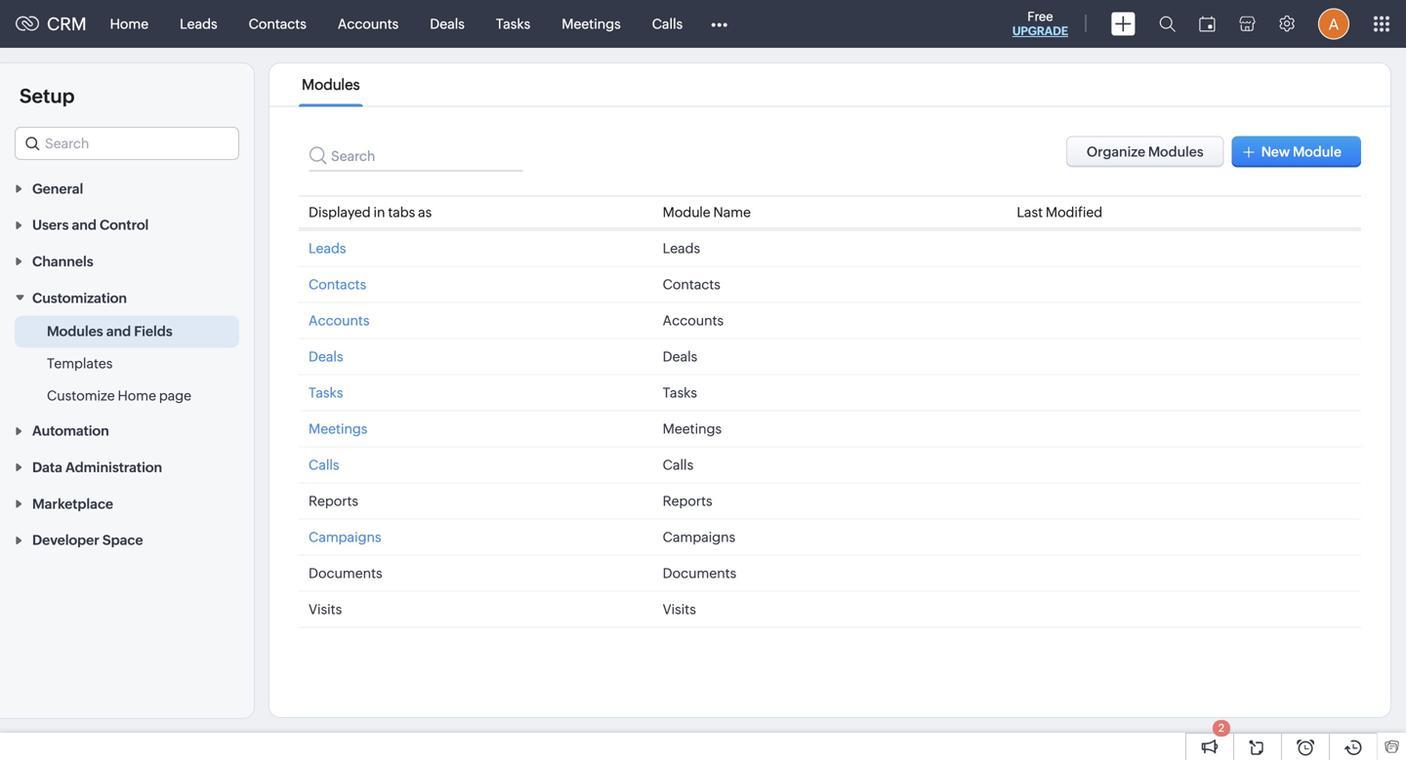 Task type: locate. For each thing, give the bounding box(es) containing it.
new module
[[1261, 144, 1342, 160]]

1 visits from the left
[[309, 602, 342, 618]]

0 vertical spatial leads link
[[164, 0, 233, 47]]

1 horizontal spatial visits
[[663, 602, 696, 618]]

1 vertical spatial accounts link
[[309, 313, 370, 329]]

calls link
[[636, 0, 698, 47], [309, 457, 339, 473]]

and left 'fields'
[[106, 324, 131, 339]]

developer space
[[32, 533, 143, 548]]

0 horizontal spatial modules
[[47, 324, 103, 339]]

modules inside the modules and fields link
[[47, 324, 103, 339]]

meetings
[[562, 16, 621, 32], [309, 421, 368, 437], [663, 421, 722, 437]]

leads down displayed
[[309, 241, 346, 256]]

1 documents from the left
[[309, 566, 382, 581]]

None button
[[1066, 136, 1224, 167]]

leads link
[[164, 0, 233, 47], [309, 241, 346, 256]]

1 vertical spatial modules
[[47, 324, 103, 339]]

marketplace
[[32, 496, 113, 512]]

contacts up modules link
[[249, 16, 306, 32]]

campaigns
[[309, 530, 381, 545], [663, 530, 735, 545]]

0 horizontal spatial contacts
[[249, 16, 306, 32]]

1 horizontal spatial modules
[[302, 76, 360, 93]]

1 vertical spatial leads link
[[309, 241, 346, 256]]

1 horizontal spatial reports
[[663, 494, 712, 509]]

0 vertical spatial module
[[1293, 144, 1342, 160]]

modules link
[[299, 76, 363, 93]]

0 vertical spatial modules
[[302, 76, 360, 93]]

0 vertical spatial tasks link
[[480, 0, 546, 47]]

1 vertical spatial and
[[106, 324, 131, 339]]

0 horizontal spatial and
[[72, 217, 97, 233]]

1 vertical spatial home
[[118, 388, 156, 404]]

1 horizontal spatial documents
[[663, 566, 737, 581]]

documents
[[309, 566, 382, 581], [663, 566, 737, 581]]

contacts down the module name
[[663, 277, 721, 292]]

reports
[[309, 494, 358, 509], [663, 494, 712, 509]]

developer
[[32, 533, 99, 548]]

deals
[[430, 16, 465, 32], [309, 349, 343, 365], [663, 349, 697, 365]]

0 horizontal spatial documents
[[309, 566, 382, 581]]

last modified
[[1017, 205, 1103, 220]]

0 horizontal spatial calls link
[[309, 457, 339, 473]]

search element
[[1147, 0, 1187, 48]]

administration
[[65, 460, 162, 476]]

customization region
[[0, 316, 254, 412]]

deals link
[[414, 0, 480, 47], [309, 349, 343, 365]]

0 horizontal spatial module
[[663, 205, 711, 220]]

0 vertical spatial home
[[110, 16, 149, 32]]

control
[[100, 217, 149, 233]]

new
[[1261, 144, 1290, 160]]

home right crm
[[110, 16, 149, 32]]

1 horizontal spatial leads link
[[309, 241, 346, 256]]

Search text field
[[309, 136, 523, 171]]

1 vertical spatial tasks link
[[309, 385, 343, 401]]

home up automation dropdown button
[[118, 388, 156, 404]]

0 vertical spatial and
[[72, 217, 97, 233]]

data administration
[[32, 460, 162, 476]]

module
[[1293, 144, 1342, 160], [663, 205, 711, 220]]

1 horizontal spatial campaigns
[[663, 530, 735, 545]]

accounts
[[338, 16, 399, 32], [309, 313, 370, 329], [663, 313, 724, 329]]

module inside button
[[1293, 144, 1342, 160]]

0 vertical spatial accounts link
[[322, 0, 414, 47]]

0 horizontal spatial leads link
[[164, 0, 233, 47]]

1 horizontal spatial contacts
[[309, 277, 366, 292]]

module right "new" in the right of the page
[[1293, 144, 1342, 160]]

1 vertical spatial deals link
[[309, 349, 343, 365]]

and inside "users and control" dropdown button
[[72, 217, 97, 233]]

customization
[[32, 290, 127, 306]]

contacts link up modules link
[[233, 0, 322, 47]]

1 vertical spatial contacts link
[[309, 277, 366, 292]]

automation
[[32, 423, 109, 439]]

users
[[32, 217, 69, 233]]

users and control
[[32, 217, 149, 233]]

0 vertical spatial deals link
[[414, 0, 480, 47]]

crm
[[47, 14, 87, 34]]

contacts link
[[233, 0, 322, 47], [309, 277, 366, 292]]

tasks link
[[480, 0, 546, 47], [309, 385, 343, 401]]

create menu image
[[1111, 12, 1136, 36]]

0 vertical spatial calls link
[[636, 0, 698, 47]]

2 horizontal spatial tasks
[[663, 385, 697, 401]]

2 reports from the left
[[663, 494, 712, 509]]

contacts link down displayed
[[309, 277, 366, 292]]

templates
[[47, 356, 113, 371]]

as
[[418, 205, 432, 220]]

0 horizontal spatial campaigns
[[309, 530, 381, 545]]

accounts link
[[322, 0, 414, 47], [309, 313, 370, 329]]

and inside the modules and fields link
[[106, 324, 131, 339]]

0 horizontal spatial meetings link
[[309, 421, 368, 437]]

0 horizontal spatial meetings
[[309, 421, 368, 437]]

1 horizontal spatial and
[[106, 324, 131, 339]]

modules
[[302, 76, 360, 93], [47, 324, 103, 339]]

tabs
[[388, 205, 415, 220]]

leads down the module name
[[663, 241, 700, 256]]

0 horizontal spatial tasks link
[[309, 385, 343, 401]]

leads
[[180, 16, 217, 32], [309, 241, 346, 256], [663, 241, 700, 256]]

2 horizontal spatial contacts
[[663, 277, 721, 292]]

home inside home 'link'
[[110, 16, 149, 32]]

1 vertical spatial module
[[663, 205, 711, 220]]

displayed
[[309, 205, 371, 220]]

tasks
[[496, 16, 531, 32], [309, 385, 343, 401], [663, 385, 697, 401]]

customize home page
[[47, 388, 191, 404]]

Other Modules field
[[698, 8, 740, 40]]

and right users
[[72, 217, 97, 233]]

0 horizontal spatial visits
[[309, 602, 342, 618]]

calls
[[652, 16, 683, 32], [309, 457, 339, 473], [663, 457, 694, 473]]

1 horizontal spatial tasks link
[[480, 0, 546, 47]]

meetings link
[[546, 0, 636, 47], [309, 421, 368, 437]]

1 vertical spatial meetings link
[[309, 421, 368, 437]]

templates link
[[47, 354, 113, 373]]

0 horizontal spatial reports
[[309, 494, 358, 509]]

0 vertical spatial meetings link
[[546, 0, 636, 47]]

module left name
[[663, 205, 711, 220]]

home
[[110, 16, 149, 32], [118, 388, 156, 404]]

1 horizontal spatial meetings link
[[546, 0, 636, 47]]

and
[[72, 217, 97, 233], [106, 324, 131, 339]]

contacts down displayed
[[309, 277, 366, 292]]

None field
[[15, 127, 239, 160]]

leads right home 'link'
[[180, 16, 217, 32]]

1 vertical spatial calls link
[[309, 457, 339, 473]]

contacts
[[249, 16, 306, 32], [309, 277, 366, 292], [663, 277, 721, 292]]

data administration button
[[0, 449, 254, 485]]

modified
[[1046, 205, 1103, 220]]

new module button
[[1232, 136, 1361, 167]]

in
[[373, 205, 385, 220]]

space
[[102, 533, 143, 548]]

customization button
[[0, 279, 254, 316]]

0 horizontal spatial leads
[[180, 16, 217, 32]]

0 horizontal spatial deals link
[[309, 349, 343, 365]]

create menu element
[[1100, 0, 1147, 47]]

1 horizontal spatial module
[[1293, 144, 1342, 160]]

visits
[[309, 602, 342, 618], [663, 602, 696, 618]]



Task type: vqa. For each thing, say whether or not it's contained in the screenshot.


Task type: describe. For each thing, give the bounding box(es) containing it.
data
[[32, 460, 62, 476]]

general
[[32, 181, 83, 197]]

2
[[1219, 723, 1225, 735]]

crm link
[[16, 14, 87, 34]]

2 horizontal spatial deals
[[663, 349, 697, 365]]

1 reports from the left
[[309, 494, 358, 509]]

users and control button
[[0, 206, 254, 243]]

customize
[[47, 388, 115, 404]]

2 horizontal spatial meetings
[[663, 421, 722, 437]]

search image
[[1159, 16, 1176, 32]]

home link
[[94, 0, 164, 47]]

free
[[1028, 9, 1053, 24]]

1 horizontal spatial deals
[[430, 16, 465, 32]]

profile image
[[1318, 8, 1349, 40]]

upgrade
[[1012, 24, 1068, 38]]

profile element
[[1307, 0, 1361, 47]]

last
[[1017, 205, 1043, 220]]

automation button
[[0, 412, 254, 449]]

1 horizontal spatial tasks
[[496, 16, 531, 32]]

campaigns link
[[309, 530, 381, 545]]

customize home page link
[[47, 386, 191, 406]]

0 vertical spatial contacts link
[[233, 0, 322, 47]]

modules and fields
[[47, 324, 173, 339]]

marketplace button
[[0, 485, 254, 522]]

setup
[[20, 85, 75, 107]]

free upgrade
[[1012, 9, 1068, 38]]

1 horizontal spatial deals link
[[414, 0, 480, 47]]

0 horizontal spatial deals
[[309, 349, 343, 365]]

and for modules
[[106, 324, 131, 339]]

modules for modules and fields
[[47, 324, 103, 339]]

name
[[713, 205, 751, 220]]

2 visits from the left
[[663, 602, 696, 618]]

modules for modules
[[302, 76, 360, 93]]

modules and fields link
[[47, 322, 173, 341]]

2 campaigns from the left
[[663, 530, 735, 545]]

0 horizontal spatial tasks
[[309, 385, 343, 401]]

fields
[[134, 324, 173, 339]]

2 horizontal spatial leads
[[663, 241, 700, 256]]

Search text field
[[16, 128, 238, 159]]

1 horizontal spatial leads
[[309, 241, 346, 256]]

home inside the 'customize home page' link
[[118, 388, 156, 404]]

2 documents from the left
[[663, 566, 737, 581]]

and for users
[[72, 217, 97, 233]]

1 campaigns from the left
[[309, 530, 381, 545]]

1 horizontal spatial calls link
[[636, 0, 698, 47]]

displayed in tabs as
[[309, 205, 432, 220]]

channels
[[32, 254, 93, 270]]

developer space button
[[0, 522, 254, 558]]

general button
[[0, 170, 254, 206]]

page
[[159, 388, 191, 404]]

module name
[[663, 205, 751, 220]]

1 horizontal spatial meetings
[[562, 16, 621, 32]]

calendar image
[[1199, 16, 1216, 32]]

channels button
[[0, 243, 254, 279]]



